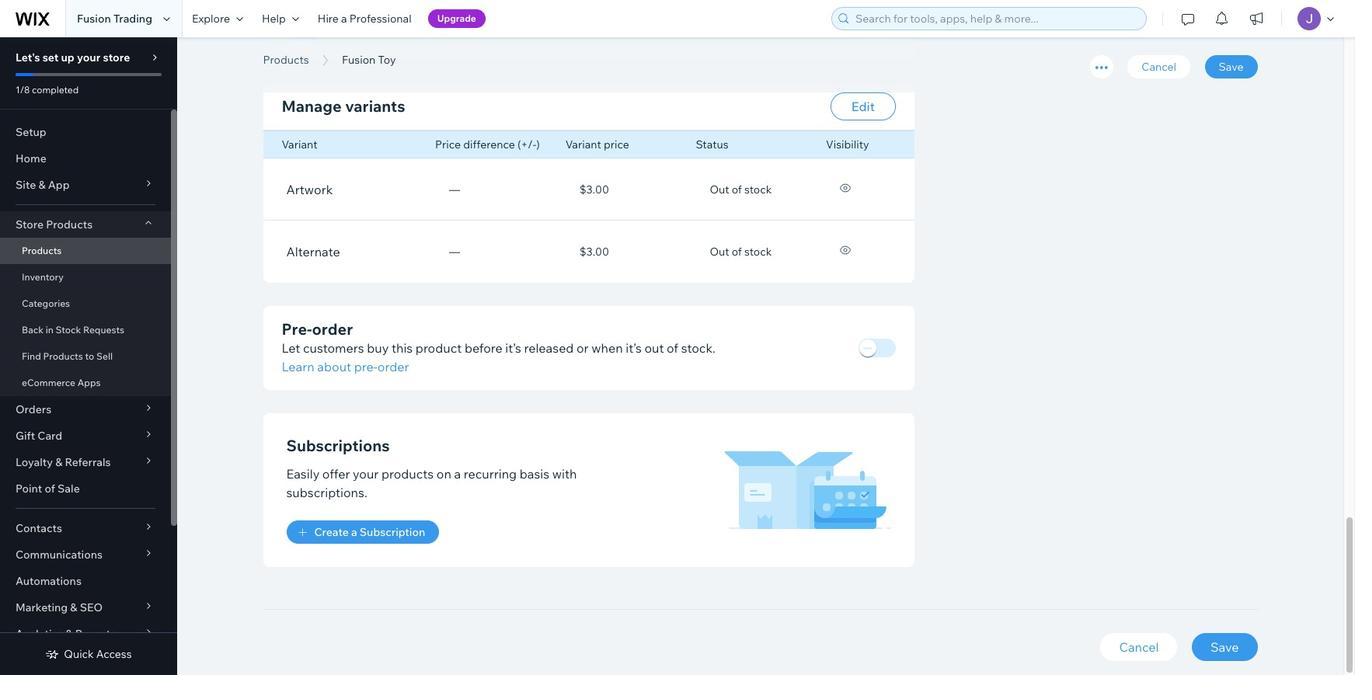 Task type: describe. For each thing, give the bounding box(es) containing it.
status
[[696, 138, 729, 152]]

sell
[[96, 351, 113, 362]]

store
[[103, 51, 130, 65]]

a inside easily offer your products on a recurring basis with subscriptions.
[[454, 467, 461, 482]]

& for marketing
[[70, 601, 77, 615]]

ecommerce
[[22, 377, 75, 389]]

offer
[[322, 467, 350, 482]]

to
[[85, 351, 94, 362]]

ecommerce apps link
[[0, 370, 171, 396]]

marketing & seo button
[[0, 595, 171, 621]]

home link
[[0, 145, 171, 172]]

easily
[[286, 467, 320, 482]]

— for artwork
[[449, 183, 460, 197]]

— for alternate
[[449, 245, 460, 259]]

back in stock requests
[[22, 324, 124, 336]]

variant for variant
[[282, 138, 318, 152]]

out of stock for artwork
[[710, 183, 772, 197]]

learn
[[282, 359, 315, 375]]

analytics & reports button
[[0, 621, 171, 647]]

set
[[43, 51, 59, 65]]

fusion down hire
[[263, 33, 352, 68]]

fusion trading
[[77, 12, 152, 26]]

stock
[[56, 324, 81, 336]]

0 vertical spatial cancel button
[[1128, 55, 1191, 79]]

$3.00 for artwork
[[580, 183, 609, 197]]

create
[[314, 526, 349, 540]]

inventory
[[447, 22, 501, 38]]

save for the topmost save button
[[1219, 60, 1244, 74]]

price difference (+/-)
[[435, 138, 540, 152]]

setup
[[16, 125, 46, 139]]

access
[[96, 647, 132, 661]]

app
[[48, 178, 70, 192]]

0 vertical spatial save button
[[1205, 55, 1258, 79]]

analytics & reports
[[16, 627, 116, 641]]

explore
[[192, 12, 230, 26]]

toy down the pricing
[[378, 53, 396, 67]]

loyalty & referrals
[[16, 455, 111, 469]]

this
[[392, 341, 413, 356]]

automations
[[16, 574, 82, 588]]

first time_stores_subsciptions and reccuring orders_calender and box copy image
[[724, 452, 891, 530]]

pre-order let customers buy this product before it's released or when it's out of stock. learn about pre-order
[[282, 320, 716, 375]]

reports
[[75, 627, 116, 641]]

1/8 completed
[[16, 84, 79, 96]]

store
[[16, 218, 44, 232]]

your inside "sidebar" element
[[77, 51, 100, 65]]

manage for manage variants
[[282, 97, 342, 116]]

stock for alternate
[[745, 245, 772, 259]]

store products
[[16, 218, 93, 232]]

site
[[16, 178, 36, 192]]

(+/-
[[518, 138, 537, 152]]

fusion toy down hire a professional at the left top of the page
[[342, 53, 396, 67]]

contacts
[[16, 522, 62, 536]]

variant for variant price
[[566, 138, 601, 152]]

automations link
[[0, 568, 171, 595]]

variant price
[[566, 138, 629, 152]]

for
[[504, 22, 520, 38]]

up
[[61, 51, 74, 65]]

home
[[16, 152, 46, 166]]

hire a professional
[[318, 12, 412, 26]]

fusion toy down hire
[[263, 33, 406, 68]]

manage for manage pricing and inventory for each product variant
[[329, 22, 376, 38]]

a for professional
[[341, 12, 347, 26]]

site & app button
[[0, 172, 171, 198]]

0 vertical spatial cancel
[[1142, 60, 1177, 74]]

buy
[[367, 341, 389, 356]]

before
[[465, 341, 503, 356]]

of inside pre-order let customers buy this product before it's released or when it's out of stock. learn about pre-order
[[667, 341, 679, 356]]

customers
[[303, 341, 364, 356]]

store products button
[[0, 211, 171, 238]]

1 vertical spatial cancel button
[[1101, 634, 1178, 662]]

released
[[524, 341, 574, 356]]

in
[[46, 324, 54, 336]]

edit
[[852, 99, 875, 115]]

pre-
[[354, 359, 378, 375]]

about
[[317, 359, 351, 375]]

on
[[437, 467, 452, 482]]

sidebar element
[[0, 37, 177, 675]]

edit button
[[831, 93, 896, 121]]

Search for tools, apps, help & more... field
[[851, 8, 1142, 30]]

create a subscription
[[314, 526, 425, 540]]

of inside "point of sale" link
[[45, 482, 55, 496]]

communications button
[[0, 542, 171, 568]]

)
[[537, 138, 540, 152]]

products
[[382, 467, 434, 482]]

difference
[[463, 138, 515, 152]]

stock.
[[681, 341, 716, 356]]

apps
[[77, 377, 101, 389]]

find
[[22, 351, 41, 362]]

communications
[[16, 548, 103, 562]]

with
[[552, 467, 577, 482]]

find products to sell
[[22, 351, 113, 362]]

hire
[[318, 12, 339, 26]]

marketing & seo
[[16, 601, 103, 615]]

subscriptions.
[[286, 485, 367, 501]]

orders
[[16, 403, 51, 417]]

point of sale link
[[0, 476, 171, 502]]

categories link
[[0, 291, 171, 317]]

out of stock for alternate
[[710, 245, 772, 259]]

learn about pre-order link
[[282, 358, 409, 377]]

out
[[645, 341, 664, 356]]

gift card
[[16, 429, 62, 443]]

analytics
[[16, 627, 63, 641]]



Task type: locate. For each thing, give the bounding box(es) containing it.
1 horizontal spatial order
[[378, 359, 409, 375]]

out for alternate
[[710, 245, 730, 259]]

1 out from the top
[[710, 183, 730, 197]]

upgrade button
[[428, 9, 486, 28]]

1 vertical spatial your
[[353, 467, 379, 482]]

1 variant from the left
[[282, 138, 318, 152]]

setup link
[[0, 119, 171, 145]]

1 out of stock from the top
[[710, 183, 772, 197]]

2 variant from the left
[[566, 138, 601, 152]]

products right store
[[46, 218, 93, 232]]

1 — from the top
[[449, 183, 460, 197]]

a right "create"
[[351, 526, 357, 540]]

products up 'inventory'
[[22, 245, 62, 257]]

variant left price on the top left of the page
[[566, 138, 601, 152]]

1 vertical spatial order
[[378, 359, 409, 375]]

&
[[38, 178, 46, 192], [55, 455, 62, 469], [70, 601, 77, 615], [66, 627, 73, 641]]

2 stock from the top
[[745, 245, 772, 259]]

1 horizontal spatial a
[[351, 526, 357, 540]]

basis
[[520, 467, 550, 482]]

& left seo
[[70, 601, 77, 615]]

0 vertical spatial order
[[312, 320, 353, 339]]

1 it's from the left
[[505, 341, 521, 356]]

or
[[577, 341, 589, 356]]

your inside easily offer your products on a recurring basis with subscriptions.
[[353, 467, 379, 482]]

0 vertical spatial out
[[710, 183, 730, 197]]

2 vertical spatial a
[[351, 526, 357, 540]]

site & app
[[16, 178, 70, 192]]

a right on
[[454, 467, 461, 482]]

0 vertical spatial save
[[1219, 60, 1244, 74]]

gift card button
[[0, 423, 171, 449]]

1 vertical spatial save
[[1211, 640, 1239, 656]]

& for loyalty
[[55, 455, 62, 469]]

1 vertical spatial stock
[[745, 245, 772, 259]]

order up customers
[[312, 320, 353, 339]]

1 vertical spatial manage
[[282, 97, 342, 116]]

1 vertical spatial out
[[710, 245, 730, 259]]

$3.00
[[580, 183, 609, 197], [580, 245, 609, 259]]

out of stock
[[710, 183, 772, 197], [710, 245, 772, 259]]

0 vertical spatial manage
[[329, 22, 376, 38]]

0 vertical spatial out of stock
[[710, 183, 772, 197]]

products down help button on the top left of the page
[[263, 53, 309, 67]]

1 vertical spatial cancel
[[1120, 640, 1159, 656]]

your right up on the left of the page
[[77, 51, 100, 65]]

product right each
[[554, 22, 600, 38]]

product for pricing
[[554, 22, 600, 38]]

hire a professional link
[[308, 0, 421, 37]]

1 horizontal spatial variant
[[566, 138, 601, 152]]

cancel
[[1142, 60, 1177, 74], [1120, 640, 1159, 656]]

your right offer
[[353, 467, 379, 482]]

out
[[710, 183, 730, 197], [710, 245, 730, 259]]

products up ecommerce apps at the left
[[43, 351, 83, 362]]

0 vertical spatial your
[[77, 51, 100, 65]]

quick
[[64, 647, 94, 661]]

0 vertical spatial a
[[341, 12, 347, 26]]

& for analytics
[[66, 627, 73, 641]]

1 vertical spatial out of stock
[[710, 245, 772, 259]]

$3.00 for alternate
[[580, 245, 609, 259]]

loyalty & referrals button
[[0, 449, 171, 476]]

loyalty
[[16, 455, 53, 469]]

requests
[[83, 324, 124, 336]]

fusion
[[77, 12, 111, 26], [263, 33, 352, 68], [342, 53, 376, 67]]

products link
[[255, 52, 317, 68], [0, 238, 171, 264]]

& up the quick
[[66, 627, 73, 641]]

2 out from the top
[[710, 245, 730, 259]]

1 horizontal spatial your
[[353, 467, 379, 482]]

card
[[38, 429, 62, 443]]

order down the this
[[378, 359, 409, 375]]

—
[[449, 183, 460, 197], [449, 245, 460, 259]]

1 horizontal spatial it's
[[626, 341, 642, 356]]

2 $3.00 from the top
[[580, 245, 609, 259]]

professional
[[350, 12, 412, 26]]

stock for artwork
[[745, 183, 772, 197]]

let's
[[16, 51, 40, 65]]

stock
[[745, 183, 772, 197], [745, 245, 772, 259]]

artwork
[[286, 182, 333, 198]]

it's right before
[[505, 341, 521, 356]]

1 vertical spatial a
[[454, 467, 461, 482]]

a inside 'button'
[[351, 526, 357, 540]]

price
[[435, 138, 461, 152]]

1 horizontal spatial products link
[[255, 52, 317, 68]]

ecommerce apps
[[22, 377, 101, 389]]

& inside dropdown button
[[70, 601, 77, 615]]

easily offer your products on a recurring basis with subscriptions.
[[286, 467, 577, 501]]

products inside dropdown button
[[46, 218, 93, 232]]

manage pricing and inventory for each product variant
[[329, 22, 643, 38]]

product for order
[[416, 341, 462, 356]]

fusion down hire a professional at the left top of the page
[[342, 53, 376, 67]]

out for artwork
[[710, 183, 730, 197]]

point
[[16, 482, 42, 496]]

variant
[[603, 22, 643, 38]]

1 vertical spatial save button
[[1192, 634, 1258, 662]]

1 vertical spatial products link
[[0, 238, 171, 264]]

completed
[[32, 84, 79, 96]]

save button
[[1205, 55, 1258, 79], [1192, 634, 1258, 662]]

fusion toy form
[[177, 0, 1356, 675]]

save for the bottommost save button
[[1211, 640, 1239, 656]]

sale
[[58, 482, 80, 496]]

2 horizontal spatial a
[[454, 467, 461, 482]]

0 horizontal spatial variant
[[282, 138, 318, 152]]

0 horizontal spatial it's
[[505, 341, 521, 356]]

subscription
[[360, 526, 425, 540]]

0 vertical spatial —
[[449, 183, 460, 197]]

0 vertical spatial $3.00
[[580, 183, 609, 197]]

and
[[422, 22, 444, 38]]

products link down help button on the top left of the page
[[255, 52, 317, 68]]

contacts button
[[0, 515, 171, 542]]

inventory link
[[0, 264, 171, 291]]

variant up artwork
[[282, 138, 318, 152]]

visibility
[[826, 138, 869, 152]]

0 vertical spatial product
[[554, 22, 600, 38]]

product inside pre-order let customers buy this product before it's released or when it's out of stock. learn about pre-order
[[416, 341, 462, 356]]

of
[[732, 183, 742, 197], [732, 245, 742, 259], [667, 341, 679, 356], [45, 482, 55, 496]]

0 horizontal spatial products link
[[0, 238, 171, 264]]

let
[[282, 341, 300, 356]]

1 horizontal spatial product
[[554, 22, 600, 38]]

subscriptions
[[286, 436, 390, 456]]

toy
[[358, 33, 406, 68], [378, 53, 396, 67]]

a right hire
[[341, 12, 347, 26]]

& right site
[[38, 178, 46, 192]]

inventory
[[22, 271, 64, 283]]

toy down professional
[[358, 33, 406, 68]]

back
[[22, 324, 44, 336]]

gift
[[16, 429, 35, 443]]

products inside the fusion toy form
[[263, 53, 309, 67]]

create a subscription button
[[286, 521, 439, 544]]

& for site
[[38, 178, 46, 192]]

2 — from the top
[[449, 245, 460, 259]]

manage variants
[[282, 97, 405, 116]]

2 it's from the left
[[626, 341, 642, 356]]

find products to sell link
[[0, 344, 171, 370]]

0 vertical spatial products link
[[255, 52, 317, 68]]

pricing
[[379, 22, 419, 38]]

it's left out
[[626, 341, 642, 356]]

1 vertical spatial product
[[416, 341, 462, 356]]

upgrade
[[437, 12, 476, 24]]

0 horizontal spatial product
[[416, 341, 462, 356]]

0 vertical spatial stock
[[745, 183, 772, 197]]

pre-
[[282, 320, 312, 339]]

manage left the pricing
[[329, 22, 376, 38]]

0 horizontal spatial a
[[341, 12, 347, 26]]

1 stock from the top
[[745, 183, 772, 197]]

fusion left trading
[[77, 12, 111, 26]]

referrals
[[65, 455, 111, 469]]

0 horizontal spatial your
[[77, 51, 100, 65]]

price
[[604, 138, 629, 152]]

help button
[[253, 0, 308, 37]]

categories
[[22, 298, 70, 309]]

products link down store products
[[0, 238, 171, 264]]

product
[[554, 22, 600, 38], [416, 341, 462, 356]]

2 out of stock from the top
[[710, 245, 772, 259]]

a for subscription
[[351, 526, 357, 540]]

0 horizontal spatial order
[[312, 320, 353, 339]]

product right the this
[[416, 341, 462, 356]]

manage left variants
[[282, 97, 342, 116]]

seo
[[80, 601, 103, 615]]

1 vertical spatial —
[[449, 245, 460, 259]]

variant
[[282, 138, 318, 152], [566, 138, 601, 152]]

orders button
[[0, 396, 171, 423]]

trading
[[113, 12, 152, 26]]

1 $3.00 from the top
[[580, 183, 609, 197]]

& right "loyalty"
[[55, 455, 62, 469]]

1 vertical spatial $3.00
[[580, 245, 609, 259]]

each
[[523, 22, 551, 38]]



Task type: vqa. For each thing, say whether or not it's contained in the screenshot.
Explore's 'Explore'
no



